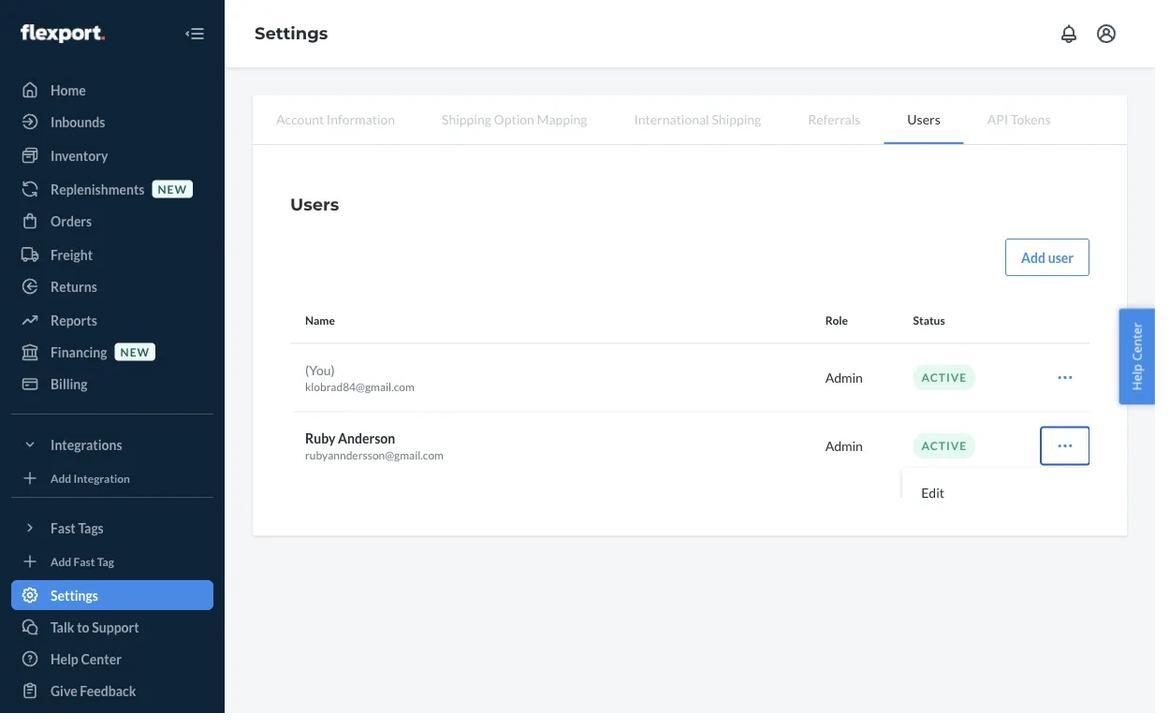 Task type: locate. For each thing, give the bounding box(es) containing it.
new down reports "link"
[[120, 345, 150, 359]]

settings
[[255, 23, 328, 44], [51, 588, 98, 604]]

integrations button
[[11, 430, 214, 460]]

(you)
[[305, 362, 335, 378]]

tab list
[[253, 96, 1128, 145]]

referrals tab
[[785, 96, 885, 142]]

settings up the to
[[51, 588, 98, 604]]

help up give
[[51, 652, 78, 667]]

option
[[494, 111, 535, 127]]

help center link
[[11, 644, 214, 674]]

add user
[[1022, 250, 1074, 266]]

add for add fast tag
[[51, 555, 71, 569]]

1 vertical spatial add
[[51, 472, 71, 485]]

center inside "button"
[[1129, 323, 1146, 361]]

settings link
[[255, 23, 328, 44], [11, 581, 214, 611]]

shipping option mapping
[[442, 111, 588, 127]]

1 vertical spatial settings link
[[11, 581, 214, 611]]

add left 'integration'
[[51, 472, 71, 485]]

1 vertical spatial new
[[120, 345, 150, 359]]

1 horizontal spatial help
[[1129, 364, 1146, 391]]

2 admin from the top
[[826, 438, 864, 454]]

add
[[1022, 250, 1046, 266], [51, 472, 71, 485], [51, 555, 71, 569]]

fast left tag
[[74, 555, 95, 569]]

0 vertical spatial fast
[[51, 520, 76, 536]]

inbounds
[[51, 114, 105, 130]]

0 horizontal spatial users
[[290, 194, 340, 215]]

shipping right international
[[712, 111, 762, 127]]

freight link
[[11, 240, 214, 270]]

1 vertical spatial active
[[922, 439, 968, 453]]

0 vertical spatial help
[[1129, 364, 1146, 391]]

settings link up 'account'
[[255, 23, 328, 44]]

help center button
[[1120, 309, 1156, 405]]

shipping option mapping tab
[[419, 96, 611, 142]]

help center
[[1129, 323, 1146, 391], [51, 652, 122, 667]]

returns
[[51, 279, 97, 295]]

1 vertical spatial help
[[51, 652, 78, 667]]

reports link
[[11, 305, 214, 335]]

0 horizontal spatial center
[[81, 652, 122, 667]]

0 vertical spatial add
[[1022, 250, 1046, 266]]

mapping
[[537, 111, 588, 127]]

help center inside "button"
[[1129, 323, 1146, 391]]

help inside "button"
[[1129, 364, 1146, 391]]

admin
[[826, 370, 864, 386], [826, 438, 864, 454]]

international shipping tab
[[611, 96, 785, 142]]

0 vertical spatial settings
[[255, 23, 328, 44]]

international shipping
[[635, 111, 762, 127]]

1 horizontal spatial users
[[908, 111, 941, 127]]

1 vertical spatial users
[[290, 194, 340, 215]]

0 horizontal spatial new
[[120, 345, 150, 359]]

add fast tag link
[[11, 551, 214, 573]]

new up orders link
[[158, 182, 187, 196]]

billing
[[51, 376, 88, 392]]

add down fast tags
[[51, 555, 71, 569]]

help center down the to
[[51, 652, 122, 667]]

home link
[[11, 75, 214, 105]]

help
[[1129, 364, 1146, 391], [51, 652, 78, 667]]

returns link
[[11, 272, 214, 302]]

1 vertical spatial admin
[[826, 438, 864, 454]]

users
[[908, 111, 941, 127], [290, 194, 340, 215]]

add user button
[[1006, 239, 1090, 276]]

0 vertical spatial new
[[158, 182, 187, 196]]

0 horizontal spatial help
[[51, 652, 78, 667]]

referrals
[[809, 111, 861, 127]]

shipping
[[442, 111, 492, 127], [712, 111, 762, 127]]

help center right open user actions icon
[[1129, 323, 1146, 391]]

2 active from the top
[[922, 439, 968, 453]]

1 vertical spatial center
[[81, 652, 122, 667]]

2 vertical spatial add
[[51, 555, 71, 569]]

(you) klobrad84@gmail.com
[[305, 362, 415, 394]]

talk
[[51, 620, 74, 636]]

1 horizontal spatial help center
[[1129, 323, 1146, 391]]

tab list containing account information
[[253, 96, 1128, 145]]

help right open user actions icon
[[1129, 364, 1146, 391]]

0 vertical spatial admin
[[826, 370, 864, 386]]

fast
[[51, 520, 76, 536], [74, 555, 95, 569]]

add left user
[[1022, 250, 1046, 266]]

name
[[305, 314, 335, 328]]

shipping left the option
[[442, 111, 492, 127]]

1 horizontal spatial settings
[[255, 23, 328, 44]]

1 horizontal spatial new
[[158, 182, 187, 196]]

1 vertical spatial help center
[[51, 652, 122, 667]]

klobrad84@gmail.com
[[305, 380, 415, 394]]

settings up 'account'
[[255, 23, 328, 44]]

settings link up talk to support button
[[11, 581, 214, 611]]

admin for klobrad84@gmail.com
[[826, 370, 864, 386]]

open account menu image
[[1096, 22, 1118, 45]]

active
[[922, 371, 968, 384], [922, 439, 968, 453]]

give feedback
[[51, 683, 136, 699]]

center
[[1129, 323, 1146, 361], [81, 652, 122, 667]]

freight
[[51, 247, 93, 263]]

active up edit
[[922, 439, 968, 453]]

0 vertical spatial active
[[922, 371, 968, 384]]

users left "api"
[[908, 111, 941, 127]]

1 horizontal spatial shipping
[[712, 111, 762, 127]]

active down status
[[922, 371, 968, 384]]

fast tags
[[51, 520, 104, 536]]

1 active from the top
[[922, 371, 968, 384]]

tag
[[97, 555, 114, 569]]

users down 'account'
[[290, 194, 340, 215]]

ruby
[[305, 430, 336, 446]]

fast left tags
[[51, 520, 76, 536]]

add fast tag
[[51, 555, 114, 569]]

add inside button
[[1022, 250, 1046, 266]]

new
[[158, 182, 187, 196], [120, 345, 150, 359]]

0 horizontal spatial help center
[[51, 652, 122, 667]]

1 horizontal spatial settings link
[[255, 23, 328, 44]]

role
[[826, 314, 849, 328]]

api tokens
[[988, 111, 1051, 127]]

0 vertical spatial center
[[1129, 323, 1146, 361]]

0 horizontal spatial shipping
[[442, 111, 492, 127]]

0 vertical spatial users
[[908, 111, 941, 127]]

0 horizontal spatial settings
[[51, 588, 98, 604]]

rubyanndersson@gmail.com
[[305, 449, 444, 462]]

give
[[51, 683, 77, 699]]

support
[[92, 620, 139, 636]]

1 admin from the top
[[826, 370, 864, 386]]

edit
[[922, 485, 945, 501]]

edit button
[[907, 473, 1087, 513]]

new for financing
[[120, 345, 150, 359]]

1 horizontal spatial center
[[1129, 323, 1146, 361]]

0 vertical spatial settings link
[[255, 23, 328, 44]]

0 vertical spatial help center
[[1129, 323, 1146, 391]]



Task type: vqa. For each thing, say whether or not it's contained in the screenshot.
walmart
no



Task type: describe. For each thing, give the bounding box(es) containing it.
close navigation image
[[184, 22, 206, 45]]

fast inside dropdown button
[[51, 520, 76, 536]]

active for klobrad84@gmail.com
[[922, 371, 968, 384]]

1 vertical spatial fast
[[74, 555, 95, 569]]

anderson
[[338, 430, 395, 446]]

inbounds link
[[11, 107, 214, 137]]

account information tab
[[253, 96, 419, 142]]

account information
[[276, 111, 395, 127]]

integrations
[[51, 437, 122, 453]]

edit button
[[903, 428, 1091, 557]]

fast tags button
[[11, 513, 214, 543]]

api tokens tab
[[965, 96, 1075, 142]]

integration
[[74, 472, 130, 485]]

new for replenishments
[[158, 182, 187, 196]]

add for add integration
[[51, 472, 71, 485]]

api
[[988, 111, 1009, 127]]

active for anderson
[[922, 439, 968, 453]]

add for add user
[[1022, 250, 1046, 266]]

talk to support
[[51, 620, 139, 636]]

tags
[[78, 520, 104, 536]]

orders link
[[11, 206, 214, 236]]

open notifications image
[[1059, 22, 1081, 45]]

billing link
[[11, 369, 214, 399]]

information
[[327, 111, 395, 127]]

reports
[[51, 312, 97, 328]]

to
[[77, 620, 90, 636]]

1 shipping from the left
[[442, 111, 492, 127]]

flexport logo image
[[21, 24, 105, 43]]

ruby anderson rubyanndersson@gmail.com
[[305, 430, 444, 462]]

inventory
[[51, 148, 108, 163]]

account
[[276, 111, 324, 127]]

user
[[1049, 250, 1074, 266]]

users tab
[[885, 96, 965, 144]]

1 vertical spatial settings
[[51, 588, 98, 604]]

international
[[635, 111, 710, 127]]

add integration link
[[11, 467, 214, 490]]

add integration
[[51, 472, 130, 485]]

orders
[[51, 213, 92, 229]]

2 shipping from the left
[[712, 111, 762, 127]]

give feedback button
[[11, 676, 214, 706]]

feedback
[[80, 683, 136, 699]]

tokens
[[1011, 111, 1051, 127]]

financing
[[51, 344, 107, 360]]

status
[[914, 314, 946, 328]]

open user actions image
[[1057, 369, 1076, 387]]

users inside tab
[[908, 111, 941, 127]]

0 horizontal spatial settings link
[[11, 581, 214, 611]]

inventory link
[[11, 141, 214, 170]]

admin for anderson
[[826, 438, 864, 454]]

replenishments
[[51, 181, 145, 197]]

talk to support button
[[11, 613, 214, 643]]

home
[[51, 82, 86, 98]]



